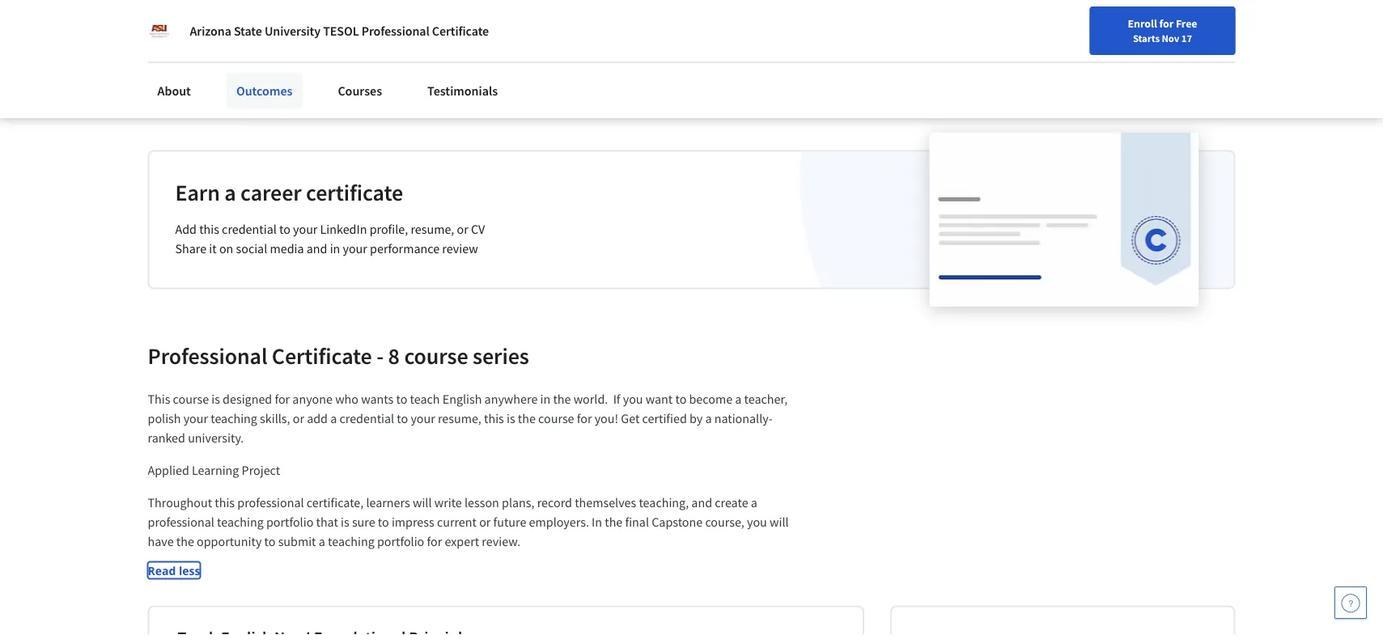 Task type: locate. For each thing, give the bounding box(es) containing it.
businesses
[[154, 8, 214, 24]]

or down "lesson"
[[479, 515, 491, 531]]

professional down project
[[237, 496, 304, 512]]

will up impress
[[413, 496, 432, 512]]

-
[[377, 342, 384, 371]]

is right the that
[[341, 515, 349, 531]]

media
[[270, 241, 304, 258]]

the right "have"
[[176, 534, 194, 551]]

0 vertical spatial teaching
[[211, 411, 257, 428]]

and
[[307, 241, 327, 258], [692, 496, 712, 512]]

a right create
[[751, 496, 758, 512]]

for left expert
[[427, 534, 442, 551]]

for up nov
[[1160, 16, 1174, 31]]

and inside throughout this professional certificate, learners will write lesson plans, record themselves teaching, and create a professional teaching portfolio that is sure to impress current or future employers. in the final capstone course, you will have the opportunity to submit a teaching portfolio for expert review.
[[692, 496, 712, 512]]

career inside plan your career move with coursera's job search guide
[[1036, 0, 1070, 10]]

the
[[553, 392, 571, 408], [518, 411, 536, 428], [605, 515, 623, 531], [176, 534, 194, 551]]

1 vertical spatial in
[[540, 392, 551, 408]]

1 vertical spatial on
[[219, 241, 233, 258]]

1 horizontal spatial credential
[[340, 411, 394, 428]]

¹based
[[148, 84, 181, 98]]

the left world.
[[553, 392, 571, 408]]

1 horizontal spatial english
[[1073, 51, 1112, 67]]

1 horizontal spatial you
[[747, 515, 767, 531]]

1 horizontal spatial portfolio
[[377, 534, 424, 551]]

on right it
[[219, 241, 233, 258]]

professional certificate - 8 course series
[[148, 342, 529, 371]]

0 horizontal spatial or
[[293, 411, 304, 428]]

coursera's
[[982, 13, 1039, 29]]

0 vertical spatial certificate
[[432, 23, 489, 39]]

1 vertical spatial certificate
[[272, 342, 372, 371]]

1 vertical spatial you
[[747, 515, 767, 531]]

for inside enroll for free starts nov 17
[[1160, 16, 1174, 31]]

your inside find your new career 'link'
[[910, 51, 932, 66]]

career for certificate
[[240, 179, 302, 207]]

credential up the social
[[222, 222, 277, 238]]

0 horizontal spatial credential
[[222, 222, 277, 238]]

to left teach
[[396, 392, 407, 408]]

1 horizontal spatial career
[[1036, 0, 1070, 10]]

if
[[613, 392, 620, 408]]

professional down throughout
[[148, 515, 214, 531]]

profile,
[[370, 222, 408, 238]]

performance
[[370, 241, 440, 258]]

portfolio down impress
[[377, 534, 424, 551]]

0 vertical spatial credential
[[222, 222, 277, 238]]

united
[[409, 84, 441, 98]]

for down world.
[[577, 411, 592, 428]]

1 vertical spatial career
[[240, 179, 302, 207]]

this
[[199, 222, 219, 238], [484, 411, 504, 428], [215, 496, 235, 512]]

1 vertical spatial this
[[484, 411, 504, 428]]

1 horizontal spatial and
[[692, 496, 712, 512]]

find
[[887, 51, 908, 66]]

for inside throughout this professional certificate, learners will write lesson plans, record themselves teaching, and create a professional teaching portfolio that is sure to impress current or future employers. in the final capstone course, you will have the opportunity to submit a teaching portfolio for expert review.
[[427, 534, 442, 551]]

a
[[224, 179, 236, 207], [735, 392, 742, 408], [330, 411, 337, 428], [705, 411, 712, 428], [751, 496, 758, 512], [319, 534, 325, 551]]

in
[[330, 241, 340, 258], [540, 392, 551, 408]]

course
[[404, 342, 468, 371], [173, 392, 209, 408], [538, 411, 574, 428]]

professional
[[362, 23, 430, 39], [148, 342, 267, 371]]

0 vertical spatial will
[[413, 496, 432, 512]]

throughout this professional certificate, learners will write lesson plans, record themselves teaching, and create a professional teaching portfolio that is sure to impress current or future employers. in the final capstone course, you will have the opportunity to submit a teaching portfolio for expert review.
[[148, 496, 792, 551]]

resume, inside add this credential to your linkedin profile, resume, or cv share it on social media and in your performance review
[[411, 222, 454, 238]]

on inside add this credential to your linkedin profile, resume, or cv share it on social media and in your performance review
[[219, 241, 233, 258]]

testimonials
[[427, 83, 498, 99]]

teacher,
[[744, 392, 788, 408]]

plan your career move with coursera's job search guide
[[982, 0, 1130, 29]]

1 horizontal spatial will
[[770, 515, 789, 531]]

1 vertical spatial resume,
[[438, 411, 482, 428]]

0 horizontal spatial professional
[[148, 342, 267, 371]]

is
[[211, 392, 220, 408], [507, 411, 515, 428], [341, 515, 349, 531]]

0 horizontal spatial portfolio
[[266, 515, 314, 531]]

learning
[[192, 463, 239, 479]]

to up the media
[[279, 222, 290, 238]]

0 horizontal spatial you
[[623, 392, 643, 408]]

this inside throughout this professional certificate, learners will write lesson plans, record themselves teaching, and create a professional teaching portfolio that is sure to impress current or future employers. in the final capstone course, you will have the opportunity to submit a teaching portfolio for expert review.
[[215, 496, 235, 512]]

1 vertical spatial portfolio
[[377, 534, 424, 551]]

portfolio
[[266, 515, 314, 531], [377, 534, 424, 551]]

or left cv
[[457, 222, 468, 238]]

you right if
[[623, 392, 643, 408]]

outcomes
[[236, 83, 293, 99]]

0 horizontal spatial will
[[413, 496, 432, 512]]

plans,
[[502, 496, 535, 512]]

share
[[175, 241, 207, 258]]

you inside this course is designed for anyone who wants to teach english anywhere in the world.  if you want to become a teacher, polish your teaching skills, or add a credential to your resume, this is the course for you! get certified by a nationally- ranked university.
[[623, 392, 643, 408]]

certificate up testimonials
[[432, 23, 489, 39]]

1 vertical spatial professional
[[148, 342, 267, 371]]

1 vertical spatial professional
[[148, 515, 214, 531]]

or left add
[[293, 411, 304, 428]]

for up skills,
[[275, 392, 290, 408]]

to down 8
[[397, 411, 408, 428]]

read
[[148, 564, 176, 579]]

show notifications image
[[1165, 53, 1184, 72]]

0 horizontal spatial english
[[443, 392, 482, 408]]

teaching down designed
[[211, 411, 257, 428]]

1 vertical spatial english
[[443, 392, 482, 408]]

1 vertical spatial credential
[[340, 411, 394, 428]]

wants
[[361, 392, 394, 408]]

arizona state university tesol professional certificate
[[190, 23, 489, 39]]

guide
[[1100, 13, 1130, 29]]

career up job on the top
[[1036, 0, 1070, 10]]

teaching down the sure at left
[[328, 534, 375, 551]]

1 vertical spatial will
[[770, 515, 789, 531]]

0 horizontal spatial in
[[330, 241, 340, 258]]

add
[[307, 411, 328, 428]]

is left designed
[[211, 392, 220, 408]]

add this credential to your linkedin profile, resume, or cv share it on social media and in your performance review
[[175, 222, 485, 258]]

teaching inside this course is designed for anyone who wants to teach english anywhere in the world.  if you want to become a teacher, polish your teaching skills, or add a credential to your resume, this is the course for you! get certified by a nationally- ranked university.
[[211, 411, 257, 428]]

final
[[625, 515, 649, 531]]

2 horizontal spatial course
[[538, 411, 574, 428]]

starts
[[1133, 32, 1160, 45]]

professional right tesol
[[362, 23, 430, 39]]

cv
[[471, 222, 485, 238]]

0 vertical spatial in
[[330, 241, 340, 258]]

and left create
[[692, 496, 712, 512]]

1 vertical spatial or
[[293, 411, 304, 428]]

0 vertical spatial and
[[307, 241, 327, 258]]

it
[[209, 241, 217, 258]]

courses
[[338, 83, 382, 99]]

this inside this course is designed for anyone who wants to teach english anywhere in the world.  if you want to become a teacher, polish your teaching skills, or add a credential to your resume, this is the course for you! get certified by a nationally- ranked university.
[[484, 411, 504, 428]]

state
[[234, 23, 262, 39]]

your
[[1009, 0, 1034, 10], [910, 51, 932, 66], [293, 222, 318, 238], [343, 241, 367, 258], [183, 411, 208, 428], [411, 411, 435, 428]]

to inside add this credential to your linkedin profile, resume, or cv share it on social media and in your performance review
[[279, 222, 290, 238]]

move
[[1073, 0, 1103, 10]]

course right the this
[[173, 392, 209, 408]]

2 vertical spatial or
[[479, 515, 491, 531]]

0 horizontal spatial certificate
[[272, 342, 372, 371]]

resume, up review
[[411, 222, 454, 238]]

course,
[[705, 515, 745, 531]]

on right ¹based
[[183, 84, 196, 98]]

2 vertical spatial is
[[341, 515, 349, 531]]

0 horizontal spatial course
[[173, 392, 209, 408]]

0 vertical spatial this
[[199, 222, 219, 238]]

or inside add this credential to your linkedin profile, resume, or cv share it on social media and in your performance review
[[457, 222, 468, 238]]

english inside this course is designed for anyone who wants to teach english anywhere in the world.  if you want to become a teacher, polish your teaching skills, or add a credential to your resume, this is the course for you! get certified by a nationally- ranked university.
[[443, 392, 482, 408]]

search
[[1062, 13, 1097, 29]]

0 horizontal spatial career
[[240, 179, 302, 207]]

free
[[1176, 16, 1198, 31]]

in right anywhere
[[540, 392, 551, 408]]

coursera career certificate image
[[930, 133, 1199, 307]]

career up the media
[[240, 179, 302, 207]]

in
[[592, 515, 602, 531]]

portfolio up "submit"
[[266, 515, 314, 531]]

this up it
[[199, 222, 219, 238]]

on
[[183, 84, 196, 98], [219, 241, 233, 258]]

arizona state university image
[[148, 19, 170, 42]]

1 vertical spatial and
[[692, 496, 712, 512]]

teaching
[[211, 411, 257, 428], [217, 515, 264, 531], [328, 534, 375, 551]]

0 horizontal spatial and
[[307, 241, 327, 258]]

0 vertical spatial professional
[[237, 496, 304, 512]]

1 horizontal spatial is
[[341, 515, 349, 531]]

will
[[413, 496, 432, 512], [770, 515, 789, 531]]

course right 8
[[404, 342, 468, 371]]

throughout
[[148, 496, 212, 512]]

responses,
[[356, 84, 407, 98]]

2 horizontal spatial is
[[507, 411, 515, 428]]

and inside add this credential to your linkedin profile, resume, or cv share it on social media and in your performance review
[[307, 241, 327, 258]]

you down create
[[747, 515, 767, 531]]

course down world.
[[538, 411, 574, 428]]

create
[[715, 496, 748, 512]]

for
[[1160, 16, 1174, 31], [275, 392, 290, 408], [577, 411, 592, 428], [427, 534, 442, 551]]

will right the 'course,'
[[770, 515, 789, 531]]

career
[[957, 51, 989, 66]]

1 horizontal spatial in
[[540, 392, 551, 408]]

and right the media
[[307, 241, 327, 258]]

0 vertical spatial you
[[623, 392, 643, 408]]

teaching up opportunity
[[217, 515, 264, 531]]

to right the sure at left
[[378, 515, 389, 531]]

2 horizontal spatial or
[[479, 515, 491, 531]]

employers.
[[529, 515, 589, 531]]

1 vertical spatial teaching
[[217, 515, 264, 531]]

0 horizontal spatial professional
[[148, 515, 214, 531]]

1 horizontal spatial on
[[219, 241, 233, 258]]

sure
[[352, 515, 375, 531]]

is down anywhere
[[507, 411, 515, 428]]

0 vertical spatial portfolio
[[266, 515, 314, 531]]

professional up designed
[[148, 342, 267, 371]]

1 horizontal spatial or
[[457, 222, 468, 238]]

2 vertical spatial this
[[215, 496, 235, 512]]

0 vertical spatial english
[[1073, 51, 1112, 67]]

applied learning project
[[148, 463, 280, 479]]

0 vertical spatial resume,
[[411, 222, 454, 238]]

english down search
[[1073, 51, 1112, 67]]

0 vertical spatial career
[[1036, 0, 1070, 10]]

have
[[148, 534, 174, 551]]

polish
[[148, 411, 181, 428]]

2 vertical spatial course
[[538, 411, 574, 428]]

you
[[623, 392, 643, 408], [747, 515, 767, 531]]

1 horizontal spatial professional
[[362, 23, 430, 39]]

0 horizontal spatial on
[[183, 84, 196, 98]]

resume,
[[411, 222, 454, 238], [438, 411, 482, 428]]

outcomes link
[[227, 73, 302, 108]]

None search field
[[231, 42, 619, 75]]

this down anywhere
[[484, 411, 504, 428]]

submit
[[278, 534, 316, 551]]

0 vertical spatial on
[[183, 84, 196, 98]]

this inside add this credential to your linkedin profile, resume, or cv share it on social media and in your performance review
[[199, 222, 219, 238]]

0 vertical spatial course
[[404, 342, 468, 371]]

in down linkedin
[[330, 241, 340, 258]]

your right find
[[910, 51, 932, 66]]

0 vertical spatial is
[[211, 392, 220, 408]]

resume, down teach
[[438, 411, 482, 428]]

job
[[1042, 13, 1059, 29]]

1 horizontal spatial professional
[[237, 496, 304, 512]]

to
[[279, 222, 290, 238], [396, 392, 407, 408], [675, 392, 687, 408], [397, 411, 408, 428], [378, 515, 389, 531], [264, 534, 276, 551]]

0 vertical spatial or
[[457, 222, 468, 238]]

certificate up anyone
[[272, 342, 372, 371]]

your up coursera's
[[1009, 0, 1034, 10]]

english right teach
[[443, 392, 482, 408]]

this down the learning
[[215, 496, 235, 512]]

credential down wants
[[340, 411, 394, 428]]

enroll
[[1128, 16, 1157, 31]]

certificate
[[306, 179, 403, 207]]



Task type: describe. For each thing, give the bounding box(es) containing it.
less
[[179, 564, 200, 579]]

1 horizontal spatial certificate
[[432, 23, 489, 39]]

world.
[[574, 392, 608, 408]]

a up the nationally-
[[735, 392, 742, 408]]

17
[[1182, 32, 1192, 45]]

help center image
[[1341, 593, 1361, 613]]

8
[[388, 342, 400, 371]]

in inside add this credential to your linkedin profile, resume, or cv share it on social media and in your performance review
[[330, 241, 340, 258]]

plan
[[982, 0, 1007, 10]]

earn a career certificate
[[175, 179, 403, 207]]

credential inside this course is designed for anyone who wants to teach english anywhere in the world.  if you want to become a teacher, polish your teaching skills, or add a credential to your resume, this is the course for you! get certified by a nationally- ranked university.
[[340, 411, 394, 428]]

you!
[[595, 411, 619, 428]]

outcome
[[278, 84, 321, 98]]

0 horizontal spatial is
[[211, 392, 220, 408]]

capstone
[[652, 515, 703, 531]]

university.
[[188, 431, 244, 447]]

2021.
[[478, 84, 503, 98]]

read less
[[148, 564, 200, 579]]

become
[[689, 392, 733, 408]]

the down anywhere
[[518, 411, 536, 428]]

add
[[175, 222, 197, 238]]

a right earn
[[224, 179, 236, 207]]

coursera
[[198, 84, 240, 98]]

in inside this course is designed for anyone who wants to teach english anywhere in the world.  if you want to become a teacher, polish your teaching skills, or add a credential to your resume, this is the course for you! get certified by a nationally- ranked university.
[[540, 392, 551, 408]]

this
[[148, 392, 170, 408]]

1 horizontal spatial course
[[404, 342, 468, 371]]

opportunity
[[197, 534, 262, 551]]

for
[[134, 8, 152, 24]]

social
[[236, 241, 267, 258]]

resume, inside this course is designed for anyone who wants to teach english anywhere in the world.  if you want to become a teacher, polish your teaching skills, or add a credential to your resume, this is the course for you! get certified by a nationally- ranked university.
[[438, 411, 482, 428]]

to left "submit"
[[264, 534, 276, 551]]

or inside this course is designed for anyone who wants to teach english anywhere in the world.  if you want to become a teacher, polish your teaching skills, or add a credential to your resume, this is the course for you! get certified by a nationally- ranked university.
[[293, 411, 304, 428]]

get
[[621, 411, 640, 428]]

survey
[[323, 84, 354, 98]]

to right want
[[675, 392, 687, 408]]

lesson
[[465, 496, 499, 512]]

this course is designed for anyone who wants to teach english anywhere in the world.  if you want to become a teacher, polish your teaching skills, or add a credential to your resume, this is the course for you! get certified by a nationally- ranked university.
[[148, 392, 790, 447]]

2 vertical spatial teaching
[[328, 534, 375, 551]]

about link
[[148, 73, 201, 108]]

certificate,
[[307, 496, 364, 512]]

review.
[[482, 534, 520, 551]]

the right in
[[605, 515, 623, 531]]

nationally-
[[714, 411, 773, 428]]

courses link
[[328, 73, 392, 108]]

your down teach
[[411, 411, 435, 428]]

anywhere
[[485, 392, 538, 408]]

enroll for free starts nov 17
[[1128, 16, 1198, 45]]

that
[[316, 515, 338, 531]]

testimonials link
[[418, 73, 508, 108]]

this for themselves
[[215, 496, 235, 512]]

english button
[[1044, 32, 1141, 85]]

skills,
[[260, 411, 290, 428]]

linkedin
[[320, 222, 367, 238]]

teaching,
[[639, 496, 689, 512]]

0 vertical spatial professional
[[362, 23, 430, 39]]

your down linkedin
[[343, 241, 367, 258]]

future
[[493, 515, 526, 531]]

certified
[[642, 411, 687, 428]]

a right add
[[330, 411, 337, 428]]

by
[[690, 411, 703, 428]]

find your new career
[[887, 51, 989, 66]]

or inside throughout this professional certificate, learners will write lesson plans, record themselves teaching, and create a professional teaching portfolio that is sure to impress current or future employers. in the final capstone course, you will have the opportunity to submit a teaching portfolio for expert review.
[[479, 515, 491, 531]]

record
[[537, 496, 572, 512]]

impress
[[392, 515, 434, 531]]

is inside throughout this professional certificate, learners will write lesson plans, record themselves teaching, and create a professional teaching portfolio that is sure to impress current or future employers. in the final capstone course, you will have the opportunity to submit a teaching portfolio for expert review.
[[341, 515, 349, 531]]

series
[[473, 342, 529, 371]]

career for move
[[1036, 0, 1070, 10]]

nov
[[1162, 32, 1180, 45]]

read less button
[[148, 563, 200, 580]]

1 vertical spatial is
[[507, 411, 515, 428]]

credential inside add this credential to your linkedin profile, resume, or cv share it on social media and in your performance review
[[222, 222, 277, 238]]

review
[[442, 241, 478, 258]]

a right by
[[705, 411, 712, 428]]

teach
[[410, 392, 440, 408]]

write
[[434, 496, 462, 512]]

this for share
[[199, 222, 219, 238]]

your up the media
[[293, 222, 318, 238]]

shopping cart: 1 item image
[[1005, 45, 1036, 70]]

themselves
[[575, 496, 636, 512]]

english inside english button
[[1073, 51, 1112, 67]]

designed
[[223, 392, 272, 408]]

your up the university.
[[183, 411, 208, 428]]

ranked
[[148, 431, 185, 447]]

you inside throughout this professional certificate, learners will write lesson plans, record themselves teaching, and create a professional teaching portfolio that is sure to impress current or future employers. in the final capstone course, you will have the opportunity to submit a teaching portfolio for expert review.
[[747, 515, 767, 531]]

new
[[934, 51, 955, 66]]

anyone
[[292, 392, 333, 408]]

states,
[[444, 84, 475, 98]]

want
[[646, 392, 673, 408]]

university
[[265, 23, 321, 39]]

earn
[[175, 179, 220, 207]]

find your new career link
[[879, 49, 997, 69]]

expert
[[445, 534, 479, 551]]

a down the that
[[319, 534, 325, 551]]

project
[[242, 463, 280, 479]]

¹based on coursera learner outcome survey responses, united states, 2021.
[[148, 84, 503, 98]]

applied
[[148, 463, 189, 479]]

learners
[[366, 496, 410, 512]]

1 vertical spatial course
[[173, 392, 209, 408]]

your inside plan your career move with coursera's job search guide
[[1009, 0, 1034, 10]]

for businesses
[[134, 8, 214, 24]]

current
[[437, 515, 477, 531]]



Task type: vqa. For each thing, say whether or not it's contained in the screenshot.
rightmost professional
yes



